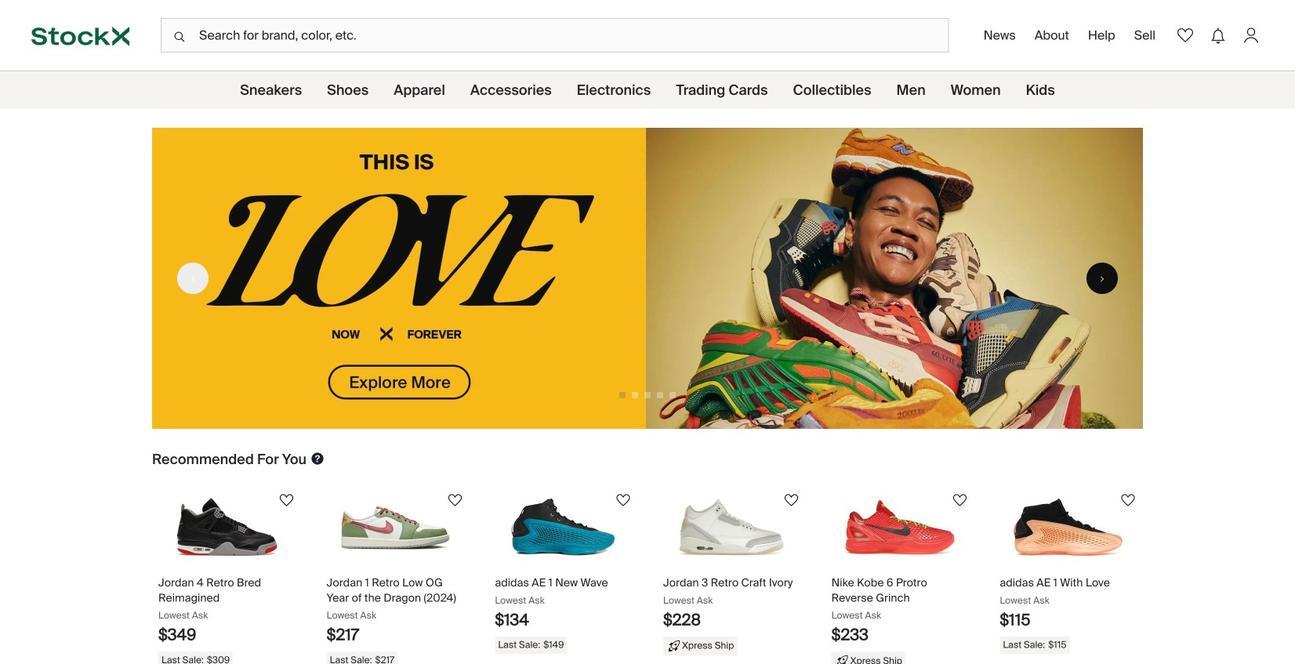 Task type: locate. For each thing, give the bounding box(es) containing it.
follow image
[[277, 491, 296, 510], [951, 491, 969, 510], [1119, 491, 1138, 510]]

stockx logo image
[[31, 26, 129, 46]]

0 horizontal spatial follow image
[[277, 491, 296, 510]]

previous slide image
[[185, 275, 201, 283]]

jordan 3 retro craft ivory image
[[677, 498, 787, 557]]

jordan 1 retro low og year of the dragon (2024) image
[[340, 498, 450, 557]]

follow image for jordan 4 retro bred reimagined image at bottom
[[277, 491, 296, 510]]

1 follow image from the left
[[446, 491, 464, 510]]

follow image
[[446, 491, 464, 510], [614, 491, 633, 510], [782, 491, 801, 510]]

nike kobe 6 protro reverse grinch image
[[845, 498, 955, 557]]

all favorites image
[[1175, 24, 1197, 46]]

follow image for jordan 3 retro craft ivory image
[[782, 491, 801, 510]]

follow image for the nike kobe 6 protro reverse grinch image
[[951, 491, 969, 510]]

0 horizontal spatial follow image
[[446, 491, 464, 510]]

2 follow image from the left
[[614, 491, 633, 510]]

notification icon image
[[1208, 25, 1230, 47]]

3 follow image from the left
[[782, 491, 801, 510]]

follow image for adidas ae 1 new wave image
[[614, 491, 633, 510]]

2 follow image from the left
[[951, 491, 969, 510]]

2 horizontal spatial follow image
[[782, 491, 801, 510]]

1 horizontal spatial follow image
[[951, 491, 969, 510]]

1 horizontal spatial follow image
[[614, 491, 633, 510]]

follow image for jordan 1 retro low og year of the dragon (2024) image
[[446, 491, 464, 510]]

1 follow image from the left
[[277, 491, 296, 510]]

3 follow image from the left
[[1119, 491, 1138, 510]]

product category switcher element
[[0, 71, 1295, 109]]

2 horizontal spatial follow image
[[1119, 491, 1138, 510]]



Task type: describe. For each thing, give the bounding box(es) containing it.
jordan 4 retro bred reimagined image
[[172, 498, 282, 557]]

my account image
[[1240, 24, 1262, 46]]

recommended for you image
[[310, 451, 325, 467]]

adidas ae 1 new wave image
[[509, 498, 618, 557]]

next slide image
[[1095, 275, 1110, 283]]

adidas ae 1 with love image
[[1014, 498, 1123, 557]]

follow image for the 'adidas ae 1 with love' image
[[1119, 491, 1138, 510]]

Search... search field
[[161, 18, 949, 53]]



Task type: vqa. For each thing, say whether or not it's contained in the screenshot.
Denim within the Denim Tears The Cotton Wreath Sweatshirt Orange Lowest Ask $236
no



